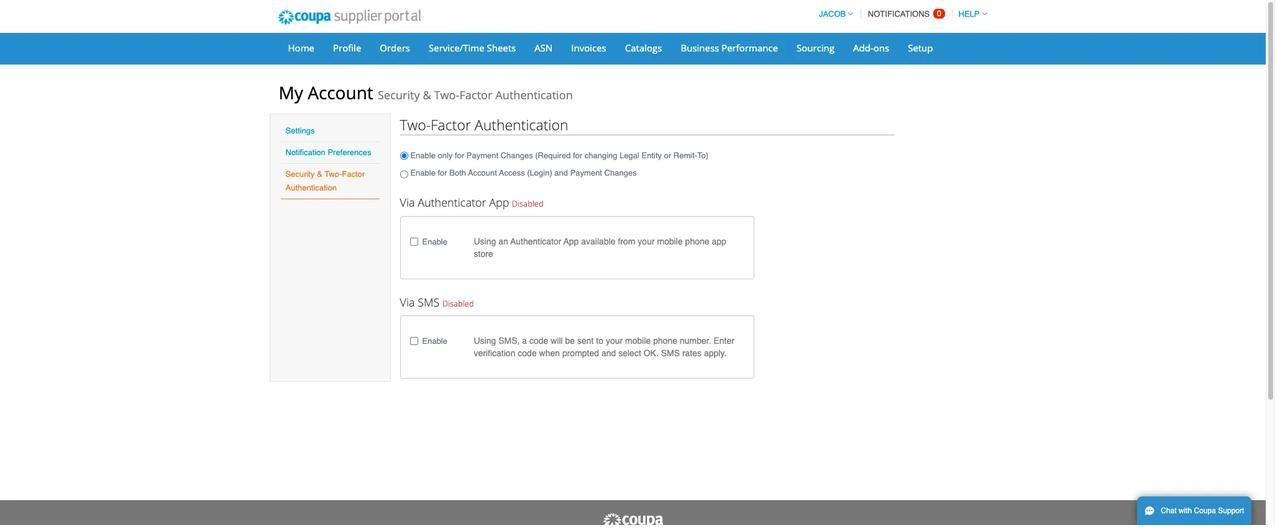 Task type: vqa. For each thing, say whether or not it's contained in the screenshot.
Clear filter Image
no



Task type: locate. For each thing, give the bounding box(es) containing it.
your inside using an authenticator app available from your mobile phone app store
[[638, 237, 655, 247]]

factor up only at the left top
[[431, 115, 471, 135]]

number.
[[680, 336, 711, 346]]

mobile up "select" at the bottom
[[625, 336, 651, 346]]

0 vertical spatial your
[[638, 237, 655, 247]]

coupa supplier portal image
[[269, 2, 430, 33], [602, 513, 664, 526]]

phone left app
[[685, 237, 709, 247]]

sms,
[[499, 336, 520, 346]]

authentication down asn link
[[495, 88, 573, 103]]

phone up ok.
[[653, 336, 678, 346]]

disabled down store
[[443, 298, 474, 309]]

to
[[596, 336, 603, 346]]

0 horizontal spatial your
[[606, 336, 623, 346]]

2 vertical spatial two-
[[325, 170, 342, 179]]

add-ons link
[[845, 39, 898, 57]]

jacob link
[[813, 9, 853, 19]]

0 vertical spatial phone
[[685, 237, 709, 247]]

your right from
[[638, 237, 655, 247]]

1 vertical spatial changes
[[604, 168, 637, 178]]

setup link
[[900, 39, 941, 57]]

and down to
[[602, 349, 616, 359]]

1 horizontal spatial and
[[602, 349, 616, 359]]

changes
[[501, 151, 533, 160], [604, 168, 637, 178]]

1 vertical spatial phone
[[653, 336, 678, 346]]

account right both
[[468, 168, 497, 178]]

available
[[581, 237, 616, 247]]

and down enable only for payment changes (required for changing legal entity or remit-to)
[[555, 168, 568, 178]]

for right only at the left top
[[455, 151, 464, 160]]

0 vertical spatial sms
[[418, 295, 440, 310]]

0 vertical spatial app
[[489, 195, 509, 210]]

via authenticator app disabled
[[400, 195, 544, 210]]

two- up enable only for payment changes (required for changing legal entity or remit-to) option
[[400, 115, 431, 135]]

via for via sms
[[400, 295, 415, 310]]

0 vertical spatial using
[[474, 237, 496, 247]]

code down a
[[518, 349, 537, 359]]

1 vertical spatial two-
[[400, 115, 431, 135]]

using
[[474, 237, 496, 247], [474, 336, 496, 346]]

payment down changing
[[570, 168, 602, 178]]

0 vertical spatial &
[[423, 88, 431, 103]]

0 horizontal spatial &
[[317, 170, 322, 179]]

add-
[[853, 42, 874, 54]]

add-ons
[[853, 42, 889, 54]]

entity
[[642, 151, 662, 160]]

for
[[455, 151, 464, 160], [573, 151, 582, 160], [438, 168, 447, 178]]

1 horizontal spatial disabled
[[512, 198, 544, 209]]

0 vertical spatial factor
[[460, 88, 493, 103]]

security
[[378, 88, 420, 103], [286, 170, 315, 179]]

using up verification
[[474, 336, 496, 346]]

code right a
[[529, 336, 548, 346]]

for left changing
[[573, 151, 582, 160]]

app down access
[[489, 195, 509, 210]]

to)
[[697, 151, 709, 160]]

my
[[279, 81, 303, 104]]

1 using from the top
[[474, 237, 496, 247]]

authenticator inside using an authenticator app available from your mobile phone app store
[[510, 237, 561, 247]]

and inside the using sms, a code will be sent to your mobile phone number. enter verification code when prompted and select ok. sms rates apply.
[[602, 349, 616, 359]]

two- up two-factor authentication
[[434, 88, 460, 103]]

0 vertical spatial security
[[378, 88, 420, 103]]

0 horizontal spatial mobile
[[625, 336, 651, 346]]

0 horizontal spatial changes
[[501, 151, 533, 160]]

1 horizontal spatial changes
[[604, 168, 637, 178]]

2 using from the top
[[474, 336, 496, 346]]

0 vertical spatial disabled
[[512, 198, 544, 209]]

1 horizontal spatial coupa supplier portal image
[[602, 513, 664, 526]]

enable right enable for both account access (login) and payment changes radio
[[410, 168, 436, 178]]

1 horizontal spatial payment
[[570, 168, 602, 178]]

factor down preferences
[[342, 170, 365, 179]]

1 vertical spatial disabled
[[443, 298, 474, 309]]

1 vertical spatial code
[[518, 349, 537, 359]]

settings link
[[286, 126, 315, 135]]

1 via from the top
[[400, 195, 415, 210]]

1 horizontal spatial for
[[455, 151, 464, 160]]

business performance link
[[673, 39, 786, 57]]

0 vertical spatial two-
[[434, 88, 460, 103]]

sms
[[418, 295, 440, 310], [661, 349, 680, 359]]

1 vertical spatial account
[[468, 168, 497, 178]]

profile
[[333, 42, 361, 54]]

app left "available"
[[564, 237, 579, 247]]

1 vertical spatial &
[[317, 170, 322, 179]]

2 via from the top
[[400, 295, 415, 310]]

authenticator right an
[[510, 237, 561, 247]]

1 vertical spatial coupa supplier portal image
[[602, 513, 664, 526]]

changes down legal
[[604, 168, 637, 178]]

authentication inside security & two-factor authentication
[[286, 183, 337, 193]]

service/time sheets link
[[421, 39, 524, 57]]

1 vertical spatial using
[[474, 336, 496, 346]]

factor inside my account security & two-factor authentication
[[460, 88, 493, 103]]

enable
[[410, 151, 436, 160], [410, 168, 436, 178], [422, 237, 447, 247], [422, 337, 447, 346]]

security inside security & two-factor authentication
[[286, 170, 315, 179]]

enter
[[714, 336, 735, 346]]

1 horizontal spatial security
[[378, 88, 420, 103]]

1 vertical spatial sms
[[661, 349, 680, 359]]

authenticator down both
[[418, 195, 486, 210]]

0 vertical spatial coupa supplier portal image
[[269, 2, 430, 33]]

2 horizontal spatial for
[[573, 151, 582, 160]]

1 horizontal spatial account
[[468, 168, 497, 178]]

using up store
[[474, 237, 496, 247]]

your right to
[[606, 336, 623, 346]]

0 horizontal spatial disabled
[[443, 298, 474, 309]]

enable only for payment changes (required for changing legal entity or remit-to)
[[410, 151, 709, 160]]

2 vertical spatial authentication
[[286, 183, 337, 193]]

1 horizontal spatial app
[[564, 237, 579, 247]]

1 horizontal spatial sms
[[661, 349, 680, 359]]

1 vertical spatial payment
[[570, 168, 602, 178]]

chat
[[1161, 507, 1177, 516]]

0 horizontal spatial for
[[438, 168, 447, 178]]

0 horizontal spatial phone
[[653, 336, 678, 346]]

using inside the using sms, a code will be sent to your mobile phone number. enter verification code when prompted and select ok. sms rates apply.
[[474, 336, 496, 346]]

using inside using an authenticator app available from your mobile phone app store
[[474, 237, 496, 247]]

0 vertical spatial mobile
[[657, 237, 683, 247]]

mobile
[[657, 237, 683, 247], [625, 336, 651, 346]]

navigation containing notifications 0
[[813, 2, 987, 26]]

1 vertical spatial authenticator
[[510, 237, 561, 247]]

0 horizontal spatial and
[[555, 168, 568, 178]]

1 vertical spatial mobile
[[625, 336, 651, 346]]

your inside the using sms, a code will be sent to your mobile phone number. enter verification code when prompted and select ok. sms rates apply.
[[606, 336, 623, 346]]

navigation
[[813, 2, 987, 26]]

for left both
[[438, 168, 447, 178]]

1 horizontal spatial your
[[638, 237, 655, 247]]

and
[[555, 168, 568, 178], [602, 349, 616, 359]]

0 vertical spatial payment
[[467, 151, 498, 160]]

two- down notification preferences link
[[325, 170, 342, 179]]

my account security & two-factor authentication
[[279, 81, 573, 104]]

sourcing link
[[789, 39, 843, 57]]

authentication inside my account security & two-factor authentication
[[495, 88, 573, 103]]

1 vertical spatial security
[[286, 170, 315, 179]]

authentication
[[495, 88, 573, 103], [475, 115, 568, 135], [286, 183, 337, 193]]

0 vertical spatial authentication
[[495, 88, 573, 103]]

factor up two-factor authentication
[[460, 88, 493, 103]]

your
[[638, 237, 655, 247], [606, 336, 623, 346]]

disabled
[[512, 198, 544, 209], [443, 298, 474, 309]]

0 horizontal spatial account
[[308, 81, 373, 104]]

authentication up (required
[[475, 115, 568, 135]]

service/time
[[429, 42, 485, 54]]

& down notification preferences
[[317, 170, 322, 179]]

0 horizontal spatial authenticator
[[418, 195, 486, 210]]

notification preferences link
[[286, 148, 371, 157]]

authentication down notification
[[286, 183, 337, 193]]

disabled down enable for both account access (login) and payment changes
[[512, 198, 544, 209]]

or
[[664, 151, 671, 160]]

authenticator
[[418, 195, 486, 210], [510, 237, 561, 247]]

0 horizontal spatial two-
[[325, 170, 342, 179]]

via for via authenticator app
[[400, 195, 415, 210]]

preferences
[[328, 148, 371, 157]]

factor inside security & two-factor authentication
[[342, 170, 365, 179]]

help
[[959, 9, 980, 19]]

an
[[499, 237, 508, 247]]

&
[[423, 88, 431, 103], [317, 170, 322, 179]]

phone inside using an authenticator app available from your mobile phone app store
[[685, 237, 709, 247]]

phone
[[685, 237, 709, 247], [653, 336, 678, 346]]

coupa
[[1194, 507, 1216, 516]]

chat with coupa support button
[[1137, 497, 1252, 526]]

0 horizontal spatial security
[[286, 170, 315, 179]]

payment
[[467, 151, 498, 160], [570, 168, 602, 178]]

factor
[[460, 88, 493, 103], [431, 115, 471, 135], [342, 170, 365, 179]]

two-
[[434, 88, 460, 103], [400, 115, 431, 135], [325, 170, 342, 179]]

with
[[1179, 507, 1192, 516]]

1 vertical spatial app
[[564, 237, 579, 247]]

account
[[308, 81, 373, 104], [468, 168, 497, 178]]

security down notification
[[286, 170, 315, 179]]

store
[[474, 249, 493, 259]]

two- inside security & two-factor authentication
[[325, 170, 342, 179]]

account down profile
[[308, 81, 373, 104]]

1 horizontal spatial authenticator
[[510, 237, 561, 247]]

2 horizontal spatial two-
[[434, 88, 460, 103]]

1 horizontal spatial mobile
[[657, 237, 683, 247]]

1 vertical spatial your
[[606, 336, 623, 346]]

mobile right from
[[657, 237, 683, 247]]

1 horizontal spatial phone
[[685, 237, 709, 247]]

via
[[400, 195, 415, 210], [400, 295, 415, 310]]

enable right enable only for payment changes (required for changing legal entity or remit-to) option
[[410, 151, 436, 160]]

2 vertical spatial factor
[[342, 170, 365, 179]]

1 horizontal spatial &
[[423, 88, 431, 103]]

0 vertical spatial via
[[400, 195, 415, 210]]

app
[[489, 195, 509, 210], [564, 237, 579, 247]]

security down orders link
[[378, 88, 420, 103]]

ons
[[874, 42, 889, 54]]

enable down the via sms disabled
[[422, 337, 447, 346]]

0
[[937, 9, 942, 18]]

1 vertical spatial via
[[400, 295, 415, 310]]

access
[[499, 168, 525, 178]]

code
[[529, 336, 548, 346], [518, 349, 537, 359]]

& down service/time
[[423, 88, 431, 103]]

0 vertical spatial account
[[308, 81, 373, 104]]

changes up access
[[501, 151, 533, 160]]

mobile inside using an authenticator app available from your mobile phone app store
[[657, 237, 683, 247]]

None checkbox
[[410, 238, 418, 246], [410, 338, 418, 346], [410, 238, 418, 246], [410, 338, 418, 346]]

setup
[[908, 42, 933, 54]]

1 vertical spatial and
[[602, 349, 616, 359]]

enable down via authenticator app disabled
[[422, 237, 447, 247]]

payment down two-factor authentication
[[467, 151, 498, 160]]

0 horizontal spatial coupa supplier portal image
[[269, 2, 430, 33]]



Task type: describe. For each thing, give the bounding box(es) containing it.
security & two-factor authentication link
[[286, 170, 365, 193]]

be
[[565, 336, 575, 346]]

catalogs
[[625, 42, 662, 54]]

using for using an authenticator app available from your mobile phone app store
[[474, 237, 496, 247]]

profile link
[[325, 39, 369, 57]]

remit-
[[674, 151, 697, 160]]

a
[[522, 336, 527, 346]]

asn link
[[527, 39, 561, 57]]

home
[[288, 42, 314, 54]]

0 horizontal spatial app
[[489, 195, 509, 210]]

invoices
[[571, 42, 606, 54]]

0 vertical spatial and
[[555, 168, 568, 178]]

notifications 0
[[868, 9, 942, 19]]

disabled inside via authenticator app disabled
[[512, 198, 544, 209]]

0 vertical spatial changes
[[501, 151, 533, 160]]

using for using sms, a code will be sent to your mobile phone number. enter verification code when prompted and select ok. sms rates apply.
[[474, 336, 496, 346]]

Enable only for Payment Changes (Required for changing Legal Entity or Remit-To) radio
[[400, 148, 408, 164]]

two-factor authentication
[[400, 115, 568, 135]]

catalogs link
[[617, 39, 670, 57]]

& inside my account security & two-factor authentication
[[423, 88, 431, 103]]

security & two-factor authentication
[[286, 170, 365, 193]]

mobile inside the using sms, a code will be sent to your mobile phone number. enter verification code when prompted and select ok. sms rates apply.
[[625, 336, 651, 346]]

support
[[1218, 507, 1244, 516]]

app inside using an authenticator app available from your mobile phone app store
[[564, 237, 579, 247]]

business performance
[[681, 42, 778, 54]]

chat with coupa support
[[1161, 507, 1244, 516]]

business
[[681, 42, 719, 54]]

asn
[[535, 42, 553, 54]]

help link
[[953, 9, 987, 19]]

sheets
[[487, 42, 516, 54]]

jacob
[[819, 9, 846, 19]]

1 vertical spatial factor
[[431, 115, 471, 135]]

0 vertical spatial authenticator
[[418, 195, 486, 210]]

via sms disabled
[[400, 295, 474, 310]]

apply.
[[704, 349, 727, 359]]

(required
[[535, 151, 571, 160]]

0 horizontal spatial sms
[[418, 295, 440, 310]]

only
[[438, 151, 453, 160]]

performance
[[722, 42, 778, 54]]

two- inside my account security & two-factor authentication
[[434, 88, 460, 103]]

prompted
[[562, 349, 599, 359]]

notification preferences
[[286, 148, 371, 157]]

orders
[[380, 42, 410, 54]]

orders link
[[372, 39, 418, 57]]

sms inside the using sms, a code will be sent to your mobile phone number. enter verification code when prompted and select ok. sms rates apply.
[[661, 349, 680, 359]]

verification
[[474, 349, 515, 359]]

Enable for Both Account Access (Login) and Payment Changes radio
[[400, 167, 408, 183]]

service/time sheets
[[429, 42, 516, 54]]

disabled inside the via sms disabled
[[443, 298, 474, 309]]

notifications
[[868, 9, 930, 19]]

using sms, a code will be sent to your mobile phone number. enter verification code when prompted and select ok. sms rates apply.
[[474, 336, 735, 359]]

notification
[[286, 148, 326, 157]]

changing
[[585, 151, 617, 160]]

0 vertical spatial code
[[529, 336, 548, 346]]

app
[[712, 237, 726, 247]]

settings
[[286, 126, 315, 135]]

& inside security & two-factor authentication
[[317, 170, 322, 179]]

invoices link
[[563, 39, 615, 57]]

rates
[[682, 349, 702, 359]]

when
[[539, 349, 560, 359]]

legal
[[620, 151, 639, 160]]

from
[[618, 237, 635, 247]]

0 horizontal spatial payment
[[467, 151, 498, 160]]

sourcing
[[797, 42, 835, 54]]

1 horizontal spatial two-
[[400, 115, 431, 135]]

select
[[618, 349, 641, 359]]

(login)
[[527, 168, 552, 178]]

will
[[551, 336, 563, 346]]

1 vertical spatial authentication
[[475, 115, 568, 135]]

phone inside the using sms, a code will be sent to your mobile phone number. enter verification code when prompted and select ok. sms rates apply.
[[653, 336, 678, 346]]

sent
[[577, 336, 594, 346]]

home link
[[280, 39, 323, 57]]

both
[[449, 168, 466, 178]]

enable for both account access (login) and payment changes
[[410, 168, 637, 178]]

using an authenticator app available from your mobile phone app store
[[474, 237, 726, 259]]

ok.
[[644, 349, 659, 359]]

security inside my account security & two-factor authentication
[[378, 88, 420, 103]]



